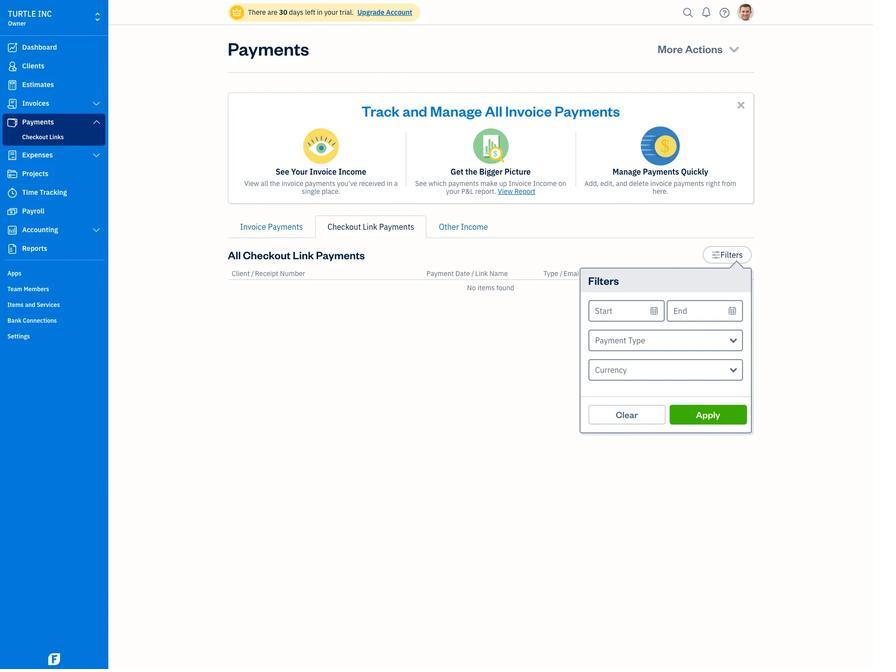 Task type: vqa. For each thing, say whether or not it's contained in the screenshot.
Status
yes



Task type: locate. For each thing, give the bounding box(es) containing it.
clients
[[22, 62, 44, 70]]

income inside 'see which payments make up invoice income on your p&l report.'
[[533, 179, 557, 188]]

checkout link payments
[[328, 222, 414, 232]]

income
[[339, 167, 366, 177], [533, 179, 557, 188], [461, 222, 488, 232]]

0 vertical spatial all
[[485, 101, 502, 120]]

track
[[362, 101, 400, 120]]

bank connections
[[7, 317, 57, 325]]

tracking
[[40, 188, 67, 197]]

End date in MM/DD/YYYY format text field
[[667, 300, 743, 322]]

2 vertical spatial income
[[461, 222, 488, 232]]

/ left status
[[726, 269, 729, 278]]

see inside 'see which payments make up invoice income on your p&l report.'
[[415, 179, 427, 188]]

payments inside manage payments quickly add, edit, and delete invoice payments right from here.
[[674, 179, 704, 188]]

invoice image
[[6, 99, 18, 109]]

chevron large down image
[[92, 118, 101, 126], [92, 227, 101, 234]]

dashboard
[[22, 43, 57, 52]]

0 horizontal spatial see
[[276, 167, 289, 177]]

on
[[559, 179, 566, 188]]

there are 30 days left in your trial. upgrade account
[[248, 8, 412, 17]]

expenses link
[[2, 147, 105, 164]]

0 vertical spatial and
[[403, 101, 427, 120]]

1 horizontal spatial all
[[485, 101, 502, 120]]

filters up amount / status
[[721, 250, 743, 260]]

and right items
[[25, 301, 35, 309]]

chevron large down image for invoices
[[92, 100, 101, 108]]

trial.
[[340, 8, 354, 17]]

picture
[[505, 167, 531, 177]]

0 vertical spatial checkout
[[22, 133, 48, 141]]

0 horizontal spatial the
[[270, 179, 280, 188]]

team members
[[7, 286, 49, 293]]

payments down your
[[305, 179, 336, 188]]

and inside manage payments quickly add, edit, and delete invoice payments right from here.
[[616, 179, 628, 188]]

0 horizontal spatial type
[[543, 269, 558, 278]]

0 vertical spatial link
[[363, 222, 377, 232]]

0 vertical spatial chevron large down image
[[92, 100, 101, 108]]

4 / from the left
[[726, 269, 729, 278]]

your
[[324, 8, 338, 17], [446, 187, 460, 196]]

amount button
[[700, 269, 725, 278]]

payments
[[305, 179, 336, 188], [448, 179, 479, 188], [674, 179, 704, 188]]

1 horizontal spatial income
[[461, 222, 488, 232]]

Currency field
[[588, 360, 743, 381]]

and for services
[[25, 301, 35, 309]]

2 chevron large down image from the top
[[92, 152, 101, 160]]

1 horizontal spatial the
[[465, 167, 477, 177]]

settings link
[[2, 329, 105, 344]]

1 horizontal spatial type
[[628, 336, 645, 346]]

all
[[485, 101, 502, 120], [228, 248, 241, 262]]

bank
[[7, 317, 21, 325]]

chart image
[[6, 226, 18, 235]]

chevron large down image down payroll link
[[92, 227, 101, 234]]

1 horizontal spatial and
[[403, 101, 427, 120]]

1 horizontal spatial filters
[[721, 250, 743, 260]]

checkout inside main element
[[22, 133, 48, 141]]

1 horizontal spatial invoice
[[650, 179, 672, 188]]

1 horizontal spatial your
[[446, 187, 460, 196]]

/ for client
[[251, 269, 254, 278]]

2 payments from the left
[[448, 179, 479, 188]]

1 vertical spatial chevron large down image
[[92, 152, 101, 160]]

/ left email
[[560, 269, 563, 278]]

manage inside manage payments quickly add, edit, and delete invoice payments right from here.
[[613, 167, 641, 177]]

1 vertical spatial your
[[446, 187, 460, 196]]

2 vertical spatial link
[[475, 269, 488, 278]]

see your invoice income view all the invoice payments you've received in a single place.
[[244, 167, 398, 196]]

payment up currency
[[595, 336, 626, 346]]

chevron large down image up checkout links link
[[92, 118, 101, 126]]

0 vertical spatial type
[[543, 269, 558, 278]]

0 horizontal spatial manage
[[430, 101, 482, 120]]

2 chevron large down image from the top
[[92, 227, 101, 234]]

1 vertical spatial manage
[[613, 167, 641, 177]]

payment image
[[6, 118, 18, 128]]

1 vertical spatial type
[[628, 336, 645, 346]]

1 horizontal spatial see
[[415, 179, 427, 188]]

estimate image
[[6, 80, 18, 90]]

1 invoice from the left
[[282, 179, 303, 188]]

/ right date at the right top
[[472, 269, 474, 278]]

Payment Type field
[[588, 330, 743, 352]]

filters
[[721, 250, 743, 260], [588, 274, 619, 288]]

here.
[[653, 187, 668, 196]]

1 horizontal spatial payment
[[595, 336, 626, 346]]

1 vertical spatial payment
[[595, 336, 626, 346]]

0 horizontal spatial invoice
[[282, 179, 303, 188]]

crown image
[[232, 7, 242, 17]]

1 vertical spatial in
[[387, 179, 393, 188]]

search image
[[680, 5, 696, 20]]

your left 'p&l'
[[446, 187, 460, 196]]

dashboard image
[[6, 43, 18, 53]]

invoice inside see your invoice income view all the invoice payments you've received in a single place.
[[282, 179, 303, 188]]

report.
[[475, 187, 496, 196]]

type down start date in mm/dd/yyyy format text field on the right top of page
[[628, 336, 645, 346]]

0 vertical spatial see
[[276, 167, 289, 177]]

payment inside field
[[595, 336, 626, 346]]

more actions button
[[649, 37, 750, 61]]

invoice payments link
[[228, 216, 315, 238]]

1 vertical spatial checkout
[[328, 222, 361, 232]]

filters inside dropdown button
[[721, 250, 743, 260]]

income left "on"
[[533, 179, 557, 188]]

see left the which
[[415, 179, 427, 188]]

payments down quickly
[[674, 179, 704, 188]]

0 horizontal spatial filters
[[588, 274, 619, 288]]

view right make
[[498, 187, 513, 196]]

quickly
[[681, 167, 708, 177]]

go to help image
[[717, 5, 733, 20]]

inc
[[38, 9, 52, 19]]

amount / status
[[700, 269, 750, 278]]

and right the track
[[403, 101, 427, 120]]

amount
[[700, 269, 725, 278]]

no
[[467, 284, 476, 293]]

the
[[465, 167, 477, 177], [270, 179, 280, 188]]

view report
[[498, 187, 535, 196]]

notifications image
[[699, 2, 714, 22]]

type left email
[[543, 269, 558, 278]]

0 vertical spatial chevron large down image
[[92, 118, 101, 126]]

in inside see your invoice income view all the invoice payments you've received in a single place.
[[387, 179, 393, 188]]

invoice right delete
[[650, 179, 672, 188]]

members
[[24, 286, 49, 293]]

link up items
[[475, 269, 488, 278]]

payment date button
[[427, 269, 470, 278]]

and
[[403, 101, 427, 120], [616, 179, 628, 188], [25, 301, 35, 309]]

checkout down the place.
[[328, 222, 361, 232]]

chevron large down image inside expenses link
[[92, 152, 101, 160]]

payment left date at the right top
[[427, 269, 454, 278]]

payments inside manage payments quickly add, edit, and delete invoice payments right from here.
[[643, 167, 679, 177]]

link
[[363, 222, 377, 232], [293, 248, 314, 262], [475, 269, 488, 278]]

2 vertical spatial and
[[25, 301, 35, 309]]

chevron large down image inside payments link
[[92, 118, 101, 126]]

invoices
[[22, 99, 49, 108]]

3 payments from the left
[[674, 179, 704, 188]]

number
[[280, 269, 305, 278]]

add,
[[585, 179, 599, 188]]

and right edit,
[[616, 179, 628, 188]]

0 horizontal spatial link
[[293, 248, 314, 262]]

0 vertical spatial in
[[317, 8, 323, 17]]

get
[[451, 167, 464, 177]]

actions
[[685, 42, 723, 56]]

clear button
[[588, 405, 666, 425]]

/ right "client"
[[251, 269, 254, 278]]

0 vertical spatial the
[[465, 167, 477, 177]]

1 vertical spatial link
[[293, 248, 314, 262]]

0 horizontal spatial payment
[[427, 269, 454, 278]]

in left the a
[[387, 179, 393, 188]]

0 horizontal spatial view
[[244, 179, 259, 188]]

place.
[[322, 187, 340, 196]]

checkout up receipt
[[243, 248, 291, 262]]

payment for payment date / link name
[[427, 269, 454, 278]]

chevron large down image
[[92, 100, 101, 108], [92, 152, 101, 160]]

see for which
[[415, 179, 427, 188]]

time tracking
[[22, 188, 67, 197]]

0 horizontal spatial checkout
[[22, 133, 48, 141]]

1 payments from the left
[[305, 179, 336, 188]]

payments
[[228, 37, 309, 60], [555, 101, 620, 120], [22, 118, 54, 127], [643, 167, 679, 177], [268, 222, 303, 232], [379, 222, 414, 232], [316, 248, 365, 262]]

time tracking link
[[2, 184, 105, 202]]

view left all
[[244, 179, 259, 188]]

1 vertical spatial the
[[270, 179, 280, 188]]

0 horizontal spatial and
[[25, 301, 35, 309]]

turtle
[[8, 9, 36, 19]]

invoice down your
[[282, 179, 303, 188]]

1 horizontal spatial manage
[[613, 167, 641, 177]]

freshbooks image
[[46, 654, 62, 666]]

upgrade
[[357, 8, 385, 17]]

all up get the bigger picture
[[485, 101, 502, 120]]

1 horizontal spatial link
[[363, 222, 377, 232]]

accounting link
[[2, 222, 105, 239]]

1 vertical spatial see
[[415, 179, 427, 188]]

all up "client"
[[228, 248, 241, 262]]

filters right email
[[588, 274, 619, 288]]

checkout up expenses
[[22, 133, 48, 141]]

link up 'number'
[[293, 248, 314, 262]]

payments for add,
[[674, 179, 704, 188]]

your left "trial."
[[324, 8, 338, 17]]

connections
[[23, 317, 57, 325]]

see left your
[[276, 167, 289, 177]]

the right all
[[270, 179, 280, 188]]

1 vertical spatial chevron large down image
[[92, 227, 101, 234]]

2 horizontal spatial checkout
[[328, 222, 361, 232]]

see inside see your invoice income view all the invoice payments you've received in a single place.
[[276, 167, 289, 177]]

/ for type
[[560, 269, 563, 278]]

the inside see your invoice income view all the invoice payments you've received in a single place.
[[270, 179, 280, 188]]

the right get
[[465, 167, 477, 177]]

services
[[37, 301, 60, 309]]

1 horizontal spatial in
[[387, 179, 393, 188]]

see your invoice income image
[[303, 129, 339, 164]]

0 vertical spatial payment
[[427, 269, 454, 278]]

chevron large down image down estimates link at the top left of page
[[92, 100, 101, 108]]

chevron large down image inside accounting link
[[92, 227, 101, 234]]

get the bigger picture
[[451, 167, 531, 177]]

settings
[[7, 333, 30, 340]]

0 vertical spatial income
[[339, 167, 366, 177]]

expense image
[[6, 151, 18, 161]]

payments inside 'see which payments make up invoice income on your p&l report.'
[[448, 179, 479, 188]]

1 chevron large down image from the top
[[92, 100, 101, 108]]

0 horizontal spatial payments
[[305, 179, 336, 188]]

payments down get
[[448, 179, 479, 188]]

income up you've
[[339, 167, 366, 177]]

payments link
[[2, 114, 105, 131]]

2 invoice from the left
[[650, 179, 672, 188]]

get the bigger picture image
[[473, 129, 509, 164]]

2 horizontal spatial and
[[616, 179, 628, 188]]

chevron large down image down checkout links link
[[92, 152, 101, 160]]

and inside main element
[[25, 301, 35, 309]]

1 horizontal spatial payments
[[448, 179, 479, 188]]

1 vertical spatial and
[[616, 179, 628, 188]]

0 horizontal spatial income
[[339, 167, 366, 177]]

1 chevron large down image from the top
[[92, 118, 101, 126]]

projects
[[22, 169, 48, 178]]

invoice inside manage payments quickly add, edit, and delete invoice payments right from here.
[[650, 179, 672, 188]]

payment type
[[595, 336, 645, 346]]

see
[[276, 167, 289, 177], [415, 179, 427, 188]]

0 vertical spatial filters
[[721, 250, 743, 260]]

link down received
[[363, 222, 377, 232]]

payments inside see your invoice income view all the invoice payments you've received in a single place.
[[305, 179, 336, 188]]

type
[[543, 269, 558, 278], [628, 336, 645, 346]]

1 vertical spatial income
[[533, 179, 557, 188]]

receipt
[[255, 269, 278, 278]]

0 horizontal spatial all
[[228, 248, 241, 262]]

bigger
[[479, 167, 503, 177]]

0 vertical spatial manage
[[430, 101, 482, 120]]

in right left at top left
[[317, 8, 323, 17]]

chevron large down image for expenses
[[92, 152, 101, 160]]

in
[[317, 8, 323, 17], [387, 179, 393, 188]]

1 horizontal spatial checkout
[[243, 248, 291, 262]]

left
[[305, 8, 315, 17]]

2 horizontal spatial link
[[475, 269, 488, 278]]

manage
[[430, 101, 482, 120], [613, 167, 641, 177]]

2 horizontal spatial payments
[[674, 179, 704, 188]]

all checkout link payments
[[228, 248, 365, 262]]

income right other on the right of page
[[461, 222, 488, 232]]

Start date in MM/DD/YYYY format text field
[[588, 300, 665, 322]]

which
[[428, 179, 447, 188]]

1 / from the left
[[251, 269, 254, 278]]

settings image
[[712, 249, 721, 261]]

2 horizontal spatial income
[[533, 179, 557, 188]]

date
[[455, 269, 470, 278]]

3 / from the left
[[560, 269, 563, 278]]

chevron large down image for accounting
[[92, 227, 101, 234]]

0 horizontal spatial your
[[324, 8, 338, 17]]



Task type: describe. For each thing, give the bounding box(es) containing it.
see for your
[[276, 167, 289, 177]]

apply button
[[670, 405, 747, 425]]

a
[[394, 179, 398, 188]]

items
[[478, 284, 495, 293]]

other income
[[439, 222, 488, 232]]

money image
[[6, 207, 18, 217]]

report image
[[6, 244, 18, 254]]

project image
[[6, 169, 18, 179]]

name
[[490, 269, 508, 278]]

main element
[[0, 0, 133, 670]]

currency
[[595, 365, 627, 375]]

manage payments quickly add, edit, and delete invoice payments right from here.
[[585, 167, 736, 196]]

single
[[302, 187, 320, 196]]

right
[[706, 179, 720, 188]]

make
[[481, 179, 498, 188]]

edit,
[[601, 179, 614, 188]]

you've
[[337, 179, 357, 188]]

invoice inside 'see which payments make up invoice income on your p&l report.'
[[509, 179, 532, 188]]

accounting
[[22, 226, 58, 234]]

invoice for your
[[282, 179, 303, 188]]

upgrade account link
[[355, 8, 412, 17]]

delete
[[629, 179, 649, 188]]

2 vertical spatial checkout
[[243, 248, 291, 262]]

filters button
[[703, 246, 752, 264]]

items and services
[[7, 301, 60, 309]]

invoice for payments
[[650, 179, 672, 188]]

client
[[232, 269, 250, 278]]

income inside see your invoice income view all the invoice payments you've received in a single place.
[[339, 167, 366, 177]]

invoice payments
[[240, 222, 303, 232]]

invoice inside see your invoice income view all the invoice payments you've received in a single place.
[[310, 167, 337, 177]]

dashboard link
[[2, 39, 105, 57]]

email
[[564, 269, 581, 278]]

payroll link
[[2, 203, 105, 221]]

apps link
[[2, 266, 105, 281]]

reports link
[[2, 240, 105, 258]]

no items found
[[467, 284, 514, 293]]

payment date / link name
[[427, 269, 508, 278]]

type / email
[[543, 269, 581, 278]]

0 vertical spatial your
[[324, 8, 338, 17]]

expenses
[[22, 151, 53, 160]]

manage payments quickly image
[[641, 127, 680, 166]]

time
[[22, 188, 38, 197]]

checkout links link
[[4, 131, 103, 143]]

other income link
[[427, 216, 500, 238]]

estimates link
[[2, 76, 105, 94]]

client / receipt number
[[232, 269, 305, 278]]

projects link
[[2, 165, 105, 183]]

reports
[[22, 244, 47, 253]]

payments for income
[[305, 179, 336, 188]]

checkout for checkout link payments
[[328, 222, 361, 232]]

are
[[268, 8, 277, 17]]

1 vertical spatial filters
[[588, 274, 619, 288]]

view inside see your invoice income view all the invoice payments you've received in a single place.
[[244, 179, 259, 188]]

invoices link
[[2, 95, 105, 113]]

found
[[496, 284, 514, 293]]

payments inside main element
[[22, 118, 54, 127]]

checkout for checkout links
[[22, 133, 48, 141]]

see which payments make up invoice income on your p&l report.
[[415, 179, 566, 196]]

client image
[[6, 62, 18, 71]]

chevron large down image for payments
[[92, 118, 101, 126]]

checkout links
[[22, 133, 64, 141]]

bank connections link
[[2, 313, 105, 328]]

0 horizontal spatial in
[[317, 8, 323, 17]]

clear
[[616, 409, 638, 421]]

received
[[359, 179, 385, 188]]

apps
[[7, 270, 21, 277]]

1 horizontal spatial view
[[498, 187, 513, 196]]

your inside 'see which payments make up invoice income on your p&l report.'
[[446, 187, 460, 196]]

items
[[7, 301, 24, 309]]

your
[[291, 167, 308, 177]]

apply
[[696, 409, 720, 421]]

payroll
[[22, 207, 44, 216]]

and for manage
[[403, 101, 427, 120]]

more
[[658, 42, 683, 56]]

type inside payment type field
[[628, 336, 645, 346]]

more actions
[[658, 42, 723, 56]]

/ for amount
[[726, 269, 729, 278]]

from
[[722, 179, 736, 188]]

timer image
[[6, 188, 18, 198]]

track and manage all invoice payments
[[362, 101, 620, 120]]

report
[[515, 187, 535, 196]]

turtle inc owner
[[8, 9, 52, 27]]

clients link
[[2, 58, 105, 75]]

team members link
[[2, 282, 105, 296]]

status
[[730, 269, 750, 278]]

account
[[386, 8, 412, 17]]

p&l
[[461, 187, 474, 196]]

1 vertical spatial all
[[228, 248, 241, 262]]

payment for payment type
[[595, 336, 626, 346]]

chevrondown image
[[727, 42, 741, 56]]

owner
[[8, 20, 26, 27]]

2 / from the left
[[472, 269, 474, 278]]

days
[[289, 8, 303, 17]]

up
[[499, 179, 507, 188]]

close image
[[736, 99, 747, 111]]

team
[[7, 286, 22, 293]]

estimates
[[22, 80, 54, 89]]

links
[[49, 133, 64, 141]]



